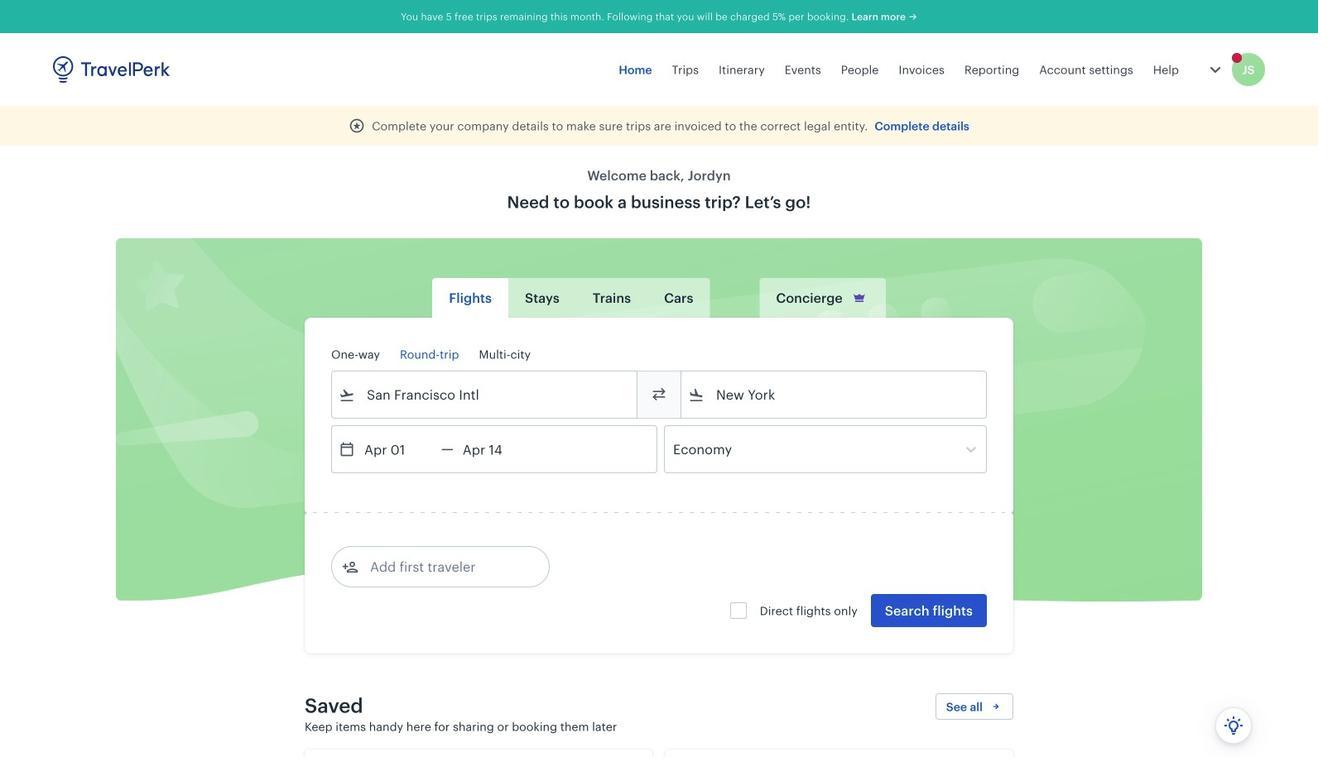Task type: locate. For each thing, give the bounding box(es) containing it.
Return text field
[[454, 427, 540, 473]]



Task type: describe. For each thing, give the bounding box(es) containing it.
Add first traveler search field
[[359, 554, 531, 581]]

From search field
[[355, 382, 615, 408]]

Depart text field
[[355, 427, 442, 473]]

To search field
[[705, 382, 965, 408]]



